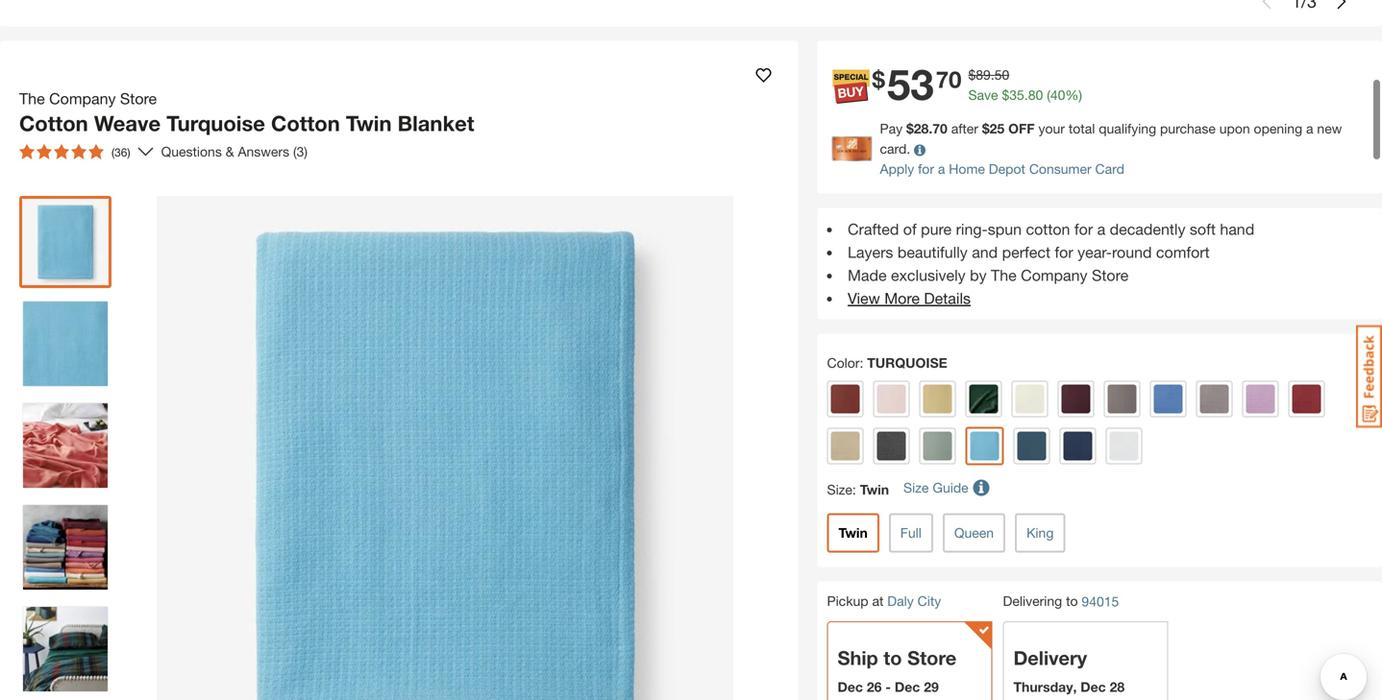 Task type: vqa. For each thing, say whether or not it's contained in the screenshot.
rightmost in
no



Task type: describe. For each thing, give the bounding box(es) containing it.
dark green image
[[969, 385, 998, 414]]

round
[[1112, 243, 1152, 262]]

upon
[[1220, 121, 1250, 137]]

beautifully
[[898, 243, 968, 262]]

answers
[[238, 144, 289, 160]]

of
[[903, 220, 917, 238]]

color : turquoise
[[827, 355, 948, 371]]

color
[[827, 355, 860, 371]]

0 horizontal spatial .
[[991, 67, 995, 83]]

true navy image
[[1064, 432, 1092, 461]]

94015
[[1082, 594, 1119, 610]]

view more details link
[[848, 289, 971, 308]]

35
[[1010, 87, 1025, 103]]

city
[[918, 594, 941, 610]]

queen
[[954, 525, 994, 541]]

by
[[970, 266, 987, 285]]

28
[[1110, 680, 1125, 695]]

year-
[[1078, 243, 1112, 262]]

after
[[951, 121, 979, 137]]

at
[[872, 594, 884, 610]]

2 dec from the left
[[895, 680, 920, 695]]

94015 link
[[1082, 592, 1119, 612]]

0 horizontal spatial a
[[938, 161, 945, 177]]

qualifying
[[1099, 121, 1157, 137]]

ring-
[[956, 220, 988, 238]]

29
[[924, 680, 939, 695]]

the inside crafted of pure ring-spun cotton for a decadently soft hand layers beautifully and perfect for year-round comfort made exclusively by the company store view more details
[[991, 266, 1017, 285]]

(36) link
[[12, 137, 153, 167]]

apply
[[880, 161, 914, 177]]

turquoise
[[167, 111, 265, 136]]

2 cotton from the left
[[271, 111, 340, 136]]

&
[[226, 144, 234, 160]]

total
[[1069, 121, 1095, 137]]

company inside the company store cotton weave turquoise cotton twin blanket
[[49, 90, 116, 108]]

the company store link
[[19, 87, 165, 110]]

size for size : twin
[[827, 482, 853, 498]]

sand image
[[831, 432, 860, 461]]

to for store
[[884, 647, 902, 670]]

(3)
[[293, 144, 308, 160]]

26
[[867, 680, 882, 695]]

size guide
[[904, 480, 969, 496]]

mineral gray image
[[1200, 385, 1229, 414]]

blush image
[[877, 385, 906, 414]]

(36) button
[[12, 137, 138, 167]]

pickup
[[827, 594, 869, 610]]

guide
[[933, 480, 969, 496]]

details
[[924, 289, 971, 308]]

53
[[887, 59, 934, 109]]

apply for a home depot consumer card link
[[880, 161, 1125, 177]]

decadently
[[1110, 220, 1186, 238]]

pale lilac image
[[1246, 385, 1275, 414]]

info image
[[914, 145, 926, 156]]

(36)
[[112, 146, 130, 159]]

thyme image
[[923, 432, 952, 461]]

$ right pay
[[906, 121, 914, 137]]

king
[[1027, 525, 1054, 541]]

25
[[990, 121, 1005, 137]]

$ 89 . 50 save $ 35 . 80 ( 40 %)
[[968, 67, 1082, 103]]

spun
[[988, 220, 1022, 238]]

turquoise
[[867, 355, 948, 371]]

company inside crafted of pure ring-spun cotton for a decadently soft hand layers beautifully and perfect for year-round comfort made exclusively by the company store view more details
[[1021, 266, 1088, 285]]

pay $ 28.70 after $ 25 off
[[880, 121, 1035, 137]]

: for color
[[860, 355, 864, 371]]

28.70
[[914, 121, 948, 137]]

pay
[[880, 121, 903, 137]]

$ down 50 at the top
[[1002, 87, 1010, 103]]

this is the first slide image
[[1259, 0, 1275, 9]]

$ inside $ 53 70
[[872, 66, 885, 93]]

exclusively
[[891, 266, 966, 285]]

perfect
[[1002, 243, 1051, 262]]

slate gray image
[[877, 432, 906, 461]]

5 stars image
[[19, 144, 104, 160]]

(
[[1047, 87, 1051, 103]]

full button
[[889, 514, 933, 553]]

size guide button
[[904, 471, 993, 506]]

merlot image
[[1062, 385, 1091, 414]]

marine blue image
[[1154, 385, 1183, 414]]

ship to store dec 26 - dec 29
[[838, 647, 957, 695]]

apply for a home depot consumer card
[[880, 161, 1125, 177]]

pickup at daly city
[[827, 594, 941, 610]]

weave
[[94, 111, 161, 136]]

%)
[[1065, 87, 1082, 103]]

70
[[936, 66, 962, 93]]

hand
[[1220, 220, 1255, 238]]

and
[[972, 243, 998, 262]]

1 vertical spatial twin
[[860, 482, 889, 498]]

the company store bed blankets ko33 t turquoise 40.2 image
[[23, 404, 108, 488]]



Task type: locate. For each thing, give the bounding box(es) containing it.
store down year-
[[1092, 266, 1129, 285]]

home
[[949, 161, 985, 177]]

view
[[848, 289, 880, 308]]

size : twin
[[827, 482, 889, 498]]

cotton up (3)
[[271, 111, 340, 136]]

0 vertical spatial :
[[860, 355, 864, 371]]

89
[[976, 67, 991, 83]]

0 vertical spatial to
[[1066, 594, 1078, 610]]

to inside delivering to 94015
[[1066, 594, 1078, 610]]

a left new
[[1306, 121, 1314, 137]]

1 cotton from the left
[[19, 111, 88, 136]]

thursday,
[[1014, 680, 1077, 695]]

$ 53 70
[[872, 59, 962, 109]]

0 horizontal spatial :
[[853, 482, 856, 498]]

0 horizontal spatial company
[[49, 90, 116, 108]]

0 horizontal spatial for
[[918, 161, 934, 177]]

twin inside button
[[839, 525, 868, 541]]

1 horizontal spatial :
[[860, 355, 864, 371]]

1 dec from the left
[[838, 680, 863, 695]]

size
[[904, 480, 929, 496], [827, 482, 853, 498]]

0 horizontal spatial to
[[884, 647, 902, 670]]

delivery
[[1014, 647, 1087, 670]]

auburn image
[[831, 385, 860, 414]]

company up "weave"
[[49, 90, 116, 108]]

crafted of pure ring-spun cotton for a decadently soft hand layers beautifully and perfect for year-round comfort made exclusively by the company store view more details
[[848, 220, 1255, 308]]

:
[[860, 355, 864, 371], [853, 482, 856, 498]]

0 vertical spatial .
[[991, 67, 995, 83]]

for down cotton
[[1055, 243, 1073, 262]]

2 horizontal spatial for
[[1075, 220, 1093, 238]]

0 vertical spatial a
[[1306, 121, 1314, 137]]

0 vertical spatial the
[[19, 90, 45, 108]]

1 vertical spatial store
[[1092, 266, 1129, 285]]

store up "weave"
[[120, 90, 157, 108]]

. up save
[[991, 67, 995, 83]]

dec
[[838, 680, 863, 695], [895, 680, 920, 695], [1081, 680, 1106, 695]]

the company store bed blankets ko33 t turquoise a0.3 image
[[23, 506, 108, 590]]

1 vertical spatial a
[[938, 161, 945, 177]]

card.
[[880, 141, 910, 157]]

off
[[1008, 121, 1035, 137]]

: up auburn icon
[[860, 355, 864, 371]]

more
[[885, 289, 920, 308]]

1 vertical spatial company
[[1021, 266, 1088, 285]]

the up '5 stars' image
[[19, 90, 45, 108]]

1 vertical spatial to
[[884, 647, 902, 670]]

1 horizontal spatial dec
[[895, 680, 920, 695]]

card
[[1095, 161, 1125, 177]]

1 horizontal spatial for
[[1055, 243, 1073, 262]]

dec right -
[[895, 680, 920, 695]]

red image
[[1292, 385, 1321, 414]]

$
[[872, 66, 885, 93], [968, 67, 976, 83], [1002, 87, 1010, 103], [906, 121, 914, 137], [982, 121, 990, 137]]

dec inside delivery thursday, dec 28
[[1081, 680, 1106, 695]]

ivory image
[[1016, 385, 1044, 414]]

store for -
[[908, 647, 957, 670]]

delivering
[[1003, 594, 1062, 610]]

0 horizontal spatial cotton
[[19, 111, 88, 136]]

1 horizontal spatial size
[[904, 480, 929, 496]]

to
[[1066, 594, 1078, 610], [884, 647, 902, 670]]

feedback link image
[[1356, 325, 1382, 429]]

1 horizontal spatial the
[[991, 266, 1017, 285]]

daly city button
[[888, 594, 941, 610]]

0 horizontal spatial size
[[827, 482, 853, 498]]

daly
[[888, 594, 914, 610]]

for up year-
[[1075, 220, 1093, 238]]

$ left '53'
[[872, 66, 885, 93]]

mocha image
[[1108, 385, 1137, 414]]

1 horizontal spatial .
[[1025, 87, 1028, 103]]

3 dec from the left
[[1081, 680, 1106, 695]]

50
[[995, 67, 1010, 83]]

soft
[[1190, 220, 1216, 238]]

full
[[901, 525, 922, 541]]

ship
[[838, 647, 878, 670]]

save
[[968, 87, 998, 103]]

$ up save
[[968, 67, 976, 83]]

company
[[49, 90, 116, 108], [1021, 266, 1088, 285]]

questions
[[161, 144, 222, 160]]

dec left "26"
[[838, 680, 863, 695]]

0 vertical spatial company
[[49, 90, 116, 108]]

store up 29
[[908, 647, 957, 670]]

turquoise image
[[970, 432, 999, 461]]

a inside your total qualifying purchase upon opening a new card.
[[1306, 121, 1314, 137]]

store inside crafted of pure ring-spun cotton for a decadently soft hand layers beautifully and perfect for year-round comfort made exclusively by the company store view more details
[[1092, 266, 1129, 285]]

consumer
[[1029, 161, 1092, 177]]

delivery thursday, dec 28
[[1014, 647, 1125, 695]]

depot
[[989, 161, 1026, 177]]

2 horizontal spatial dec
[[1081, 680, 1106, 695]]

$ right "after"
[[982, 121, 990, 137]]

2 horizontal spatial a
[[1306, 121, 1314, 137]]

to for 94015
[[1066, 594, 1078, 610]]

white image
[[1110, 432, 1139, 461]]

to up -
[[884, 647, 902, 670]]

size left guide
[[904, 480, 929, 496]]

twin down size : twin
[[839, 525, 868, 541]]

2 horizontal spatial store
[[1092, 266, 1129, 285]]

2 vertical spatial store
[[908, 647, 957, 670]]

store for turquoise
[[120, 90, 157, 108]]

the company store bed blankets ko33 t turquoise e1.1 image
[[23, 302, 108, 387]]

2 vertical spatial a
[[1097, 220, 1106, 238]]

size down the "sand" image on the bottom of page
[[827, 482, 853, 498]]

.
[[991, 67, 995, 83], [1025, 87, 1028, 103]]

your total qualifying purchase upon opening a new card.
[[880, 121, 1342, 157]]

0 vertical spatial for
[[918, 161, 934, 177]]

king button
[[1015, 514, 1065, 553]]

to inside ship to store dec 26 - dec 29
[[884, 647, 902, 670]]

2 vertical spatial twin
[[839, 525, 868, 541]]

purchase
[[1160, 121, 1216, 137]]

layers
[[848, 243, 893, 262]]

butterscotch image
[[923, 385, 952, 414]]

new
[[1317, 121, 1342, 137]]

size for size guide
[[904, 480, 929, 496]]

twin left the blanket
[[346, 111, 392, 136]]

0 vertical spatial twin
[[346, 111, 392, 136]]

-
[[886, 680, 891, 695]]

size inside button
[[904, 480, 929, 496]]

1 vertical spatial .
[[1025, 87, 1028, 103]]

your
[[1039, 121, 1065, 137]]

cotton up '5 stars' image
[[19, 111, 88, 136]]

cotton
[[19, 111, 88, 136], [271, 111, 340, 136]]

80
[[1028, 87, 1043, 103]]

store inside the company store cotton weave turquoise cotton twin blanket
[[120, 90, 157, 108]]

twin down slate gray icon
[[860, 482, 889, 498]]

0 horizontal spatial the
[[19, 90, 45, 108]]

apply now image
[[832, 136, 880, 162]]

twin
[[346, 111, 392, 136], [860, 482, 889, 498], [839, 525, 868, 541]]

: up twin button
[[853, 482, 856, 498]]

for down info icon on the top right of the page
[[918, 161, 934, 177]]

a
[[1306, 121, 1314, 137], [938, 161, 945, 177], [1097, 220, 1106, 238]]

crafted
[[848, 220, 899, 238]]

teal image
[[1017, 432, 1046, 461]]

next slide image
[[1334, 0, 1350, 9]]

the inside the company store cotton weave turquoise cotton twin blanket
[[19, 90, 45, 108]]

dec left 28
[[1081, 680, 1106, 695]]

0 horizontal spatial dec
[[838, 680, 863, 695]]

comfort
[[1156, 243, 1210, 262]]

pure
[[921, 220, 952, 238]]

opening
[[1254, 121, 1303, 137]]

delivering to 94015
[[1003, 594, 1119, 610]]

the
[[19, 90, 45, 108], [991, 266, 1017, 285]]

company down "perfect"
[[1021, 266, 1088, 285]]

the company store bed blankets ko33 t turquoise 64.0 image
[[23, 200, 108, 285]]

blanket
[[398, 111, 474, 136]]

twin button
[[827, 514, 879, 553]]

twin inside the company store cotton weave turquoise cotton twin blanket
[[346, 111, 392, 136]]

1 horizontal spatial to
[[1066, 594, 1078, 610]]

0 vertical spatial store
[[120, 90, 157, 108]]

made
[[848, 266, 887, 285]]

1 horizontal spatial cotton
[[271, 111, 340, 136]]

the company store bed blankets ko33 t turquoise c3.4 image
[[23, 608, 108, 692]]

1 vertical spatial for
[[1075, 220, 1093, 238]]

1 horizontal spatial a
[[1097, 220, 1106, 238]]

cotton
[[1026, 220, 1070, 238]]

for
[[918, 161, 934, 177], [1075, 220, 1093, 238], [1055, 243, 1073, 262]]

the company store cotton weave turquoise cotton twin blanket
[[19, 90, 474, 136]]

a inside crafted of pure ring-spun cotton for a decadently soft hand layers beautifully and perfect for year-round comfort made exclusively by the company store view more details
[[1097, 220, 1106, 238]]

questions & answers (3)
[[161, 144, 308, 160]]

to left the 94015
[[1066, 594, 1078, 610]]

store inside ship to store dec 26 - dec 29
[[908, 647, 957, 670]]

1 horizontal spatial company
[[1021, 266, 1088, 285]]

1 horizontal spatial store
[[908, 647, 957, 670]]

2 vertical spatial for
[[1055, 243, 1073, 262]]

0 horizontal spatial store
[[120, 90, 157, 108]]

1 vertical spatial the
[[991, 266, 1017, 285]]

a left home
[[938, 161, 945, 177]]

. left (
[[1025, 87, 1028, 103]]

the right by
[[991, 266, 1017, 285]]

40
[[1051, 87, 1065, 103]]

queen button
[[943, 514, 1006, 553]]

a up year-
[[1097, 220, 1106, 238]]

1 vertical spatial :
[[853, 482, 856, 498]]

: for size
[[853, 482, 856, 498]]



